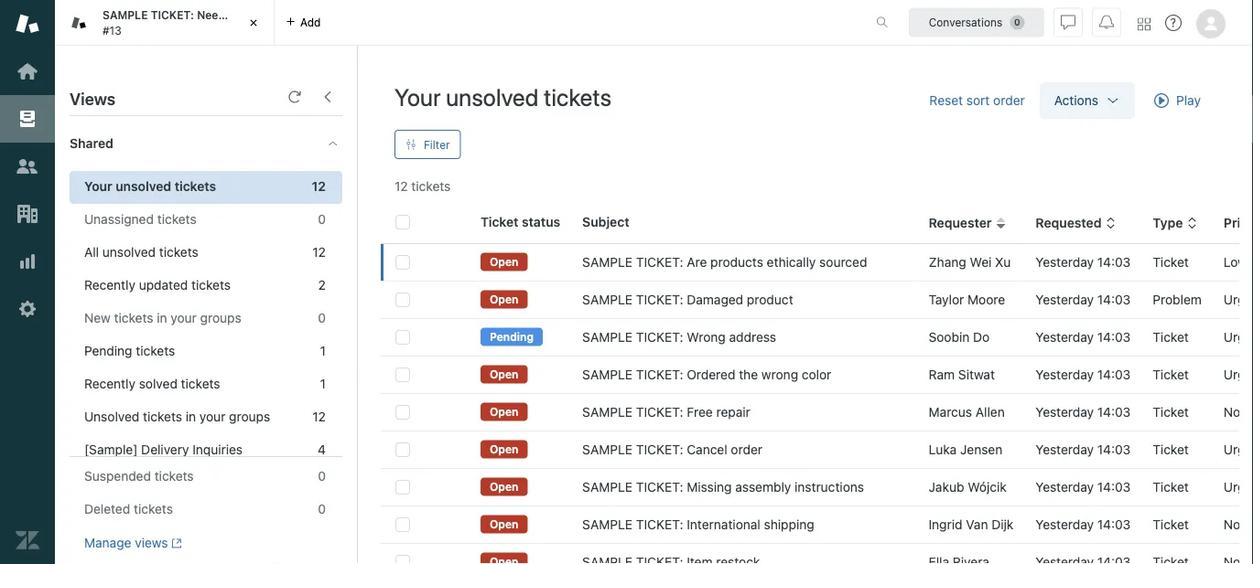 Task type: vqa. For each thing, say whether or not it's contained in the screenshot.
Tabs tab list in the top of the page
yes



Task type: locate. For each thing, give the bounding box(es) containing it.
ticket: down sample ticket: cancel order link
[[636, 480, 683, 495]]

jakub
[[929, 480, 964, 495]]

shipping
[[764, 518, 814, 533]]

row up color
[[381, 319, 1253, 357]]

sample for sample ticket: ordered the wrong color
[[582, 368, 633, 383]]

8 row from the top
[[381, 507, 1253, 544]]

tab containing sample ticket: need less items than ordered
[[55, 0, 355, 46]]

1 urgen from the top
[[1224, 292, 1253, 308]]

7 yesterday 14:03 from the top
[[1036, 480, 1131, 495]]

ticket: for damaged
[[636, 292, 683, 308]]

row up the 'instructions'
[[381, 432, 1253, 469]]

sample ticket: international shipping
[[582, 518, 814, 533]]

14:03 for zhang wei xu
[[1097, 255, 1131, 270]]

2 row from the top
[[381, 281, 1253, 319]]

recently up unsolved
[[84, 377, 135, 392]]

0 vertical spatial in
[[157, 311, 167, 326]]

sample ticket: damaged product link
[[582, 291, 793, 309]]

in for new
[[157, 311, 167, 326]]

1 horizontal spatial your
[[199, 410, 226, 425]]

zhang wei xu
[[929, 255, 1011, 270]]

5 yesterday from the top
[[1036, 405, 1094, 420]]

2 yesterday 14:03 from the top
[[1036, 292, 1131, 308]]

taylor moore
[[929, 292, 1005, 308]]

repair
[[716, 405, 750, 420]]

sourced
[[819, 255, 867, 270]]

1 vertical spatial your
[[199, 410, 226, 425]]

recently solved tickets
[[84, 377, 220, 392]]

yesterday 14:03
[[1036, 255, 1131, 270], [1036, 292, 1131, 308], [1036, 330, 1131, 345], [1036, 368, 1131, 383], [1036, 405, 1131, 420], [1036, 443, 1131, 458], [1036, 480, 1131, 495], [1036, 518, 1131, 533]]

urgen for wójcik
[[1224, 480, 1253, 495]]

1 yesterday 14:03 from the top
[[1036, 255, 1131, 270]]

3 open from the top
[[490, 368, 518, 381]]

filter
[[424, 138, 450, 151]]

collapse views pane image
[[320, 90, 335, 104]]

0 vertical spatial your unsolved tickets
[[395, 83, 611, 111]]

14:03
[[1097, 255, 1131, 270], [1097, 292, 1131, 308], [1097, 330, 1131, 345], [1097, 368, 1131, 383], [1097, 405, 1131, 420], [1097, 443, 1131, 458], [1097, 480, 1131, 495], [1097, 518, 1131, 533]]

2 14:03 from the top
[[1097, 292, 1131, 308]]

3 yesterday from the top
[[1036, 330, 1094, 345]]

12 up 4
[[312, 410, 326, 425]]

4
[[318, 443, 326, 458]]

4 0 from the top
[[318, 502, 326, 517]]

ticket: left need
[[151, 9, 194, 22]]

recently
[[84, 278, 135, 293], [84, 377, 135, 392]]

in down the updated
[[157, 311, 167, 326]]

7 row from the top
[[381, 469, 1253, 507]]

8 yesterday from the top
[[1036, 518, 1094, 533]]

6 14:03 from the top
[[1097, 443, 1131, 458]]

1 vertical spatial unsolved
[[116, 179, 171, 194]]

van
[[966, 518, 988, 533]]

3 0 from the top
[[318, 469, 326, 484]]

manage views
[[84, 536, 168, 551]]

groups
[[200, 311, 241, 326], [229, 410, 270, 425]]

ticket: inside the sample ticket: need less items than ordered #13
[[151, 9, 194, 22]]

groups down recently updated tickets at the left of the page
[[200, 311, 241, 326]]

your unsolved tickets up "unassigned tickets"
[[84, 179, 216, 194]]

pending inside row
[[490, 331, 534, 344]]

order right the sort
[[993, 93, 1025, 108]]

sample ticket: missing assembly instructions
[[582, 480, 864, 495]]

jensen
[[960, 443, 1003, 458]]

sample for sample ticket: need less items than ordered #13
[[103, 9, 148, 22]]

3 urgen from the top
[[1224, 368, 1253, 383]]

1
[[320, 344, 326, 359], [320, 377, 326, 392]]

4 row from the top
[[381, 357, 1253, 394]]

14:03 for ingrid van dijk
[[1097, 518, 1131, 533]]

6 yesterday 14:03 from the top
[[1036, 443, 1131, 458]]

open for sample ticket: missing assembly instructions
[[490, 481, 518, 494]]

0 vertical spatial order
[[993, 93, 1025, 108]]

1 vertical spatial your unsolved tickets
[[84, 179, 216, 194]]

1 1 from the top
[[320, 344, 326, 359]]

marcus
[[929, 405, 972, 420]]

urgen for sitwat
[[1224, 368, 1253, 383]]

yesterday 14:03 for ingrid van dijk
[[1036, 518, 1131, 533]]

main element
[[0, 0, 55, 565]]

1 horizontal spatial pending
[[490, 331, 534, 344]]

7 open from the top
[[490, 518, 518, 531]]

unsolved up "filter"
[[446, 83, 539, 111]]

wei
[[970, 255, 992, 270]]

need
[[197, 9, 225, 22]]

1 vertical spatial groups
[[229, 410, 270, 425]]

1 horizontal spatial your
[[395, 83, 441, 111]]

ticket: left international
[[636, 518, 683, 533]]

2 yesterday from the top
[[1036, 292, 1094, 308]]

14:03 for ram sitwat
[[1097, 368, 1131, 383]]

1 vertical spatial 1
[[320, 377, 326, 392]]

yesterday for ram sitwat
[[1036, 368, 1094, 383]]

5 yesterday 14:03 from the top
[[1036, 405, 1131, 420]]

ingrid van dijk
[[929, 518, 1014, 533]]

tab
[[55, 0, 355, 46]]

sample ticket: damaged product
[[582, 292, 793, 308]]

row down shipping
[[381, 544, 1253, 565]]

luka jensen
[[929, 443, 1003, 458]]

soobin
[[929, 330, 970, 345]]

order inside row
[[731, 443, 763, 458]]

8 yesterday 14:03 from the top
[[1036, 518, 1131, 533]]

12
[[312, 179, 326, 194], [395, 179, 408, 194], [312, 245, 326, 260], [312, 410, 326, 425]]

2 1 from the top
[[320, 377, 326, 392]]

reporting image
[[16, 250, 39, 274]]

row down "ethically" at the right
[[381, 281, 1253, 319]]

notifications image
[[1099, 15, 1114, 30]]

1 vertical spatial recently
[[84, 377, 135, 392]]

your up filter button
[[395, 83, 441, 111]]

0 horizontal spatial your
[[171, 311, 197, 326]]

4 urgen from the top
[[1224, 443, 1253, 458]]

row up shipping
[[381, 469, 1253, 507]]

views
[[70, 89, 115, 108]]

ticket: left wrong
[[636, 330, 683, 345]]

3 yesterday 14:03 from the top
[[1036, 330, 1131, 345]]

unsolved
[[446, 83, 539, 111], [116, 179, 171, 194], [102, 245, 156, 260]]

recently for recently updated tickets
[[84, 278, 135, 293]]

tickets
[[544, 83, 611, 111], [175, 179, 216, 194], [411, 179, 451, 194], [157, 212, 196, 227], [159, 245, 198, 260], [191, 278, 231, 293], [114, 311, 153, 326], [136, 344, 175, 359], [181, 377, 220, 392], [143, 410, 182, 425], [154, 469, 194, 484], [134, 502, 173, 517]]

8 14:03 from the top
[[1097, 518, 1131, 533]]

solved
[[139, 377, 177, 392]]

sample for sample ticket: damaged product
[[582, 292, 633, 308]]

customers image
[[16, 155, 39, 178]]

7 yesterday from the top
[[1036, 480, 1094, 495]]

0 horizontal spatial in
[[157, 311, 167, 326]]

1 vertical spatial in
[[186, 410, 196, 425]]

0 for new tickets in your groups
[[318, 311, 326, 326]]

0 vertical spatial 1
[[320, 344, 326, 359]]

4 yesterday 14:03 from the top
[[1036, 368, 1131, 383]]

urgen for do
[[1224, 330, 1253, 345]]

0 horizontal spatial order
[[731, 443, 763, 458]]

sample inside the sample ticket: need less items than ordered #13
[[103, 9, 148, 22]]

reset sort order
[[930, 93, 1025, 108]]

1 up 4
[[320, 377, 326, 392]]

ticket: for are
[[636, 255, 683, 270]]

4 open from the top
[[490, 406, 518, 419]]

yesterday for taylor moore
[[1036, 292, 1094, 308]]

row down color
[[381, 394, 1253, 432]]

ticket: up sample ticket: wrong address in the bottom of the page
[[636, 292, 683, 308]]

requester button
[[929, 215, 1007, 232]]

your down the updated
[[171, 311, 197, 326]]

4 yesterday from the top
[[1036, 368, 1094, 383]]

14:03 for jakub wójcik
[[1097, 480, 1131, 495]]

organizations image
[[16, 202, 39, 226]]

1 vertical spatial your
[[84, 179, 112, 194]]

your up the unassigned
[[84, 179, 112, 194]]

subject
[[582, 215, 629, 230]]

0 horizontal spatial your unsolved tickets
[[84, 179, 216, 194]]

unsolved down the unassigned
[[102, 245, 156, 260]]

ticket: up the sample ticket: free repair
[[636, 368, 683, 383]]

6 yesterday from the top
[[1036, 443, 1094, 458]]

1 yesterday from the top
[[1036, 255, 1094, 270]]

5 row from the top
[[381, 394, 1253, 432]]

2 norm from the top
[[1224, 518, 1253, 533]]

instructions
[[795, 480, 864, 495]]

sample ticket: need less items than ordered #13
[[103, 9, 355, 37]]

in
[[157, 311, 167, 326], [186, 410, 196, 425]]

groups for unsolved tickets in your groups
[[229, 410, 270, 425]]

2 0 from the top
[[318, 311, 326, 326]]

row containing sample ticket: missing assembly instructions
[[381, 469, 1253, 507]]

products
[[710, 255, 763, 270]]

row down the 'instructions'
[[381, 507, 1253, 544]]

ticket for jakub wójcik
[[1153, 480, 1189, 495]]

1 for pending tickets
[[320, 344, 326, 359]]

than
[[285, 9, 309, 22]]

in up delivery
[[186, 410, 196, 425]]

order right cancel
[[731, 443, 763, 458]]

6 row from the top
[[381, 432, 1253, 469]]

0 vertical spatial your
[[171, 311, 197, 326]]

1 recently from the top
[[84, 278, 135, 293]]

open for sample ticket: international shipping
[[490, 518, 518, 531]]

delivery
[[141, 443, 189, 458]]

order
[[993, 93, 1025, 108], [731, 443, 763, 458]]

refresh views pane image
[[287, 90, 302, 104]]

ticket: for free
[[636, 405, 683, 420]]

pending tickets
[[84, 344, 175, 359]]

1 vertical spatial norm
[[1224, 518, 1253, 533]]

row up product
[[381, 244, 1253, 281]]

1 vertical spatial order
[[731, 443, 763, 458]]

your unsolved tickets
[[395, 83, 611, 111], [84, 179, 216, 194]]

3 row from the top
[[381, 319, 1253, 357]]

0 vertical spatial groups
[[200, 311, 241, 326]]

0 vertical spatial norm
[[1224, 405, 1253, 420]]

1 horizontal spatial order
[[993, 93, 1025, 108]]

sample for sample ticket: missing assembly instructions
[[582, 480, 633, 495]]

0 vertical spatial recently
[[84, 278, 135, 293]]

1 0 from the top
[[318, 212, 326, 227]]

1 for recently solved tickets
[[320, 377, 326, 392]]

1 14:03 from the top
[[1097, 255, 1131, 270]]

2 open from the top
[[490, 293, 518, 306]]

status
[[522, 215, 560, 230]]

2 vertical spatial unsolved
[[102, 245, 156, 260]]

ticket for ram sitwat
[[1153, 368, 1189, 383]]

unsolved up "unassigned tickets"
[[116, 179, 171, 194]]

yesterday 14:03 for zhang wei xu
[[1036, 255, 1131, 270]]

open for sample ticket: are products ethically sourced
[[490, 256, 518, 268]]

1 horizontal spatial in
[[186, 410, 196, 425]]

recently up new
[[84, 278, 135, 293]]

manage
[[84, 536, 131, 551]]

row
[[381, 244, 1253, 281], [381, 281, 1253, 319], [381, 319, 1253, 357], [381, 357, 1253, 394], [381, 394, 1253, 432], [381, 432, 1253, 469], [381, 469, 1253, 507], [381, 507, 1253, 544], [381, 544, 1253, 565]]

tabs tab list
[[55, 0, 857, 46]]

norm
[[1224, 405, 1253, 420], [1224, 518, 1253, 533]]

your up inquiries in the left of the page
[[199, 410, 226, 425]]

free
[[687, 405, 713, 420]]

row down address
[[381, 357, 1253, 394]]

jakub wójcik
[[929, 480, 1007, 495]]

12 down collapse views pane icon
[[312, 179, 326, 194]]

0 for deleted tickets
[[318, 502, 326, 517]]

yesterday 14:03 for marcus allen
[[1036, 405, 1131, 420]]

cancel
[[687, 443, 727, 458]]

0 vertical spatial unsolved
[[446, 83, 539, 111]]

your
[[171, 311, 197, 326], [199, 410, 226, 425]]

recently for recently solved tickets
[[84, 377, 135, 392]]

7 14:03 from the top
[[1097, 480, 1131, 495]]

5 urgen from the top
[[1224, 480, 1253, 495]]

groups up inquiries in the left of the page
[[229, 410, 270, 425]]

12 down filter button
[[395, 179, 408, 194]]

ticket status
[[481, 215, 560, 230]]

sample for sample ticket: are products ethically sourced
[[582, 255, 633, 270]]

ticket for marcus allen
[[1153, 405, 1189, 420]]

12 up 2
[[312, 245, 326, 260]]

ticket: up sample ticket: cancel order
[[636, 405, 683, 420]]

0 horizontal spatial pending
[[84, 344, 132, 359]]

taylor
[[929, 292, 964, 308]]

2 recently from the top
[[84, 377, 135, 392]]

in for unsolved
[[186, 410, 196, 425]]

get started image
[[16, 59, 39, 83]]

ticket
[[481, 215, 519, 230], [1153, 255, 1189, 270], [1153, 330, 1189, 345], [1153, 368, 1189, 383], [1153, 405, 1189, 420], [1153, 443, 1189, 458], [1153, 480, 1189, 495], [1153, 518, 1189, 533]]

1 open from the top
[[490, 256, 518, 268]]

6 open from the top
[[490, 481, 518, 494]]

yesterday for marcus allen
[[1036, 405, 1094, 420]]

recently updated tickets
[[84, 278, 231, 293]]

ticket: for cancel
[[636, 443, 683, 458]]

1 norm from the top
[[1224, 405, 1253, 420]]

ticket: left are
[[636, 255, 683, 270]]

admin image
[[16, 297, 39, 321]]

1 down 2
[[320, 344, 326, 359]]

your unsolved tickets up "filter"
[[395, 83, 611, 111]]

sample for sample ticket: international shipping
[[582, 518, 633, 533]]

[sample] delivery inquiries
[[84, 443, 243, 458]]

0 for suspended tickets
[[318, 469, 326, 484]]

all unsolved tickets
[[84, 245, 198, 260]]

ticket: down sample ticket: free repair link
[[636, 443, 683, 458]]

5 14:03 from the top
[[1097, 405, 1131, 420]]

1 row from the top
[[381, 244, 1253, 281]]

assembly
[[735, 480, 791, 495]]

3 14:03 from the top
[[1097, 330, 1131, 345]]

4 14:03 from the top
[[1097, 368, 1131, 383]]

0 horizontal spatial your
[[84, 179, 112, 194]]

2 urgen from the top
[[1224, 330, 1253, 345]]

the
[[739, 368, 758, 383]]



Task type: describe. For each thing, give the bounding box(es) containing it.
inquiries
[[192, 443, 243, 458]]

[sample]
[[84, 443, 138, 458]]

problem
[[1153, 292, 1202, 308]]

pending for pending
[[490, 331, 534, 344]]

reset sort order button
[[915, 82, 1040, 119]]

sample ticket: cancel order link
[[582, 441, 763, 460]]

sample for sample ticket: free repair
[[582, 405, 633, 420]]

sample ticket: missing assembly instructions link
[[582, 479, 864, 497]]

12 for your unsolved tickets
[[312, 179, 326, 194]]

sample ticket: cancel order
[[582, 443, 763, 458]]

sample ticket: ordered the wrong color
[[582, 368, 832, 383]]

row containing sample ticket: are products ethically sourced
[[381, 244, 1253, 281]]

less
[[228, 9, 250, 22]]

14:03 for soobin do
[[1097, 330, 1131, 345]]

1 horizontal spatial your unsolved tickets
[[395, 83, 611, 111]]

row containing sample ticket: ordered the wrong color
[[381, 357, 1253, 394]]

requested button
[[1036, 215, 1116, 232]]

color
[[802, 368, 832, 383]]

ticket: for ordered
[[636, 368, 683, 383]]

9 row from the top
[[381, 544, 1253, 565]]

sort
[[966, 93, 990, 108]]

ordered
[[312, 9, 355, 22]]

your for new tickets in your groups
[[171, 311, 197, 326]]

ticket for ingrid van dijk
[[1153, 518, 1189, 533]]

norm for marcus allen
[[1224, 405, 1253, 420]]

ticket for soobin do
[[1153, 330, 1189, 345]]

zendesk image
[[16, 529, 39, 553]]

missing
[[687, 480, 732, 495]]

add
[[300, 16, 321, 29]]

#13
[[103, 24, 121, 37]]

requester
[[929, 216, 992, 231]]

new tickets in your groups
[[84, 311, 241, 326]]

shared button
[[55, 116, 308, 171]]

zendesk support image
[[16, 12, 39, 36]]

ethically
[[767, 255, 816, 270]]

are
[[687, 255, 707, 270]]

manage views link
[[84, 536, 182, 552]]

actions
[[1054, 93, 1098, 108]]

urgen for moore
[[1224, 292, 1253, 308]]

prior
[[1224, 216, 1253, 231]]

zhang
[[929, 255, 966, 270]]

row containing sample ticket: international shipping
[[381, 507, 1253, 544]]

sample ticket: free repair link
[[582, 404, 750, 422]]

do
[[973, 330, 990, 345]]

row containing sample ticket: wrong address
[[381, 319, 1253, 357]]

get help image
[[1165, 15, 1182, 31]]

ingrid
[[929, 518, 963, 533]]

yesterday 14:03 for taylor moore
[[1036, 292, 1131, 308]]

0 vertical spatial your
[[395, 83, 441, 111]]

ticket: for need
[[151, 9, 194, 22]]

xu
[[995, 255, 1011, 270]]

ram sitwat
[[929, 368, 995, 383]]

ticket: for missing
[[636, 480, 683, 495]]

suspended tickets
[[84, 469, 194, 484]]

ticket: for international
[[636, 518, 683, 533]]

play button
[[1139, 82, 1217, 119]]

yesterday for jakub wójcik
[[1036, 480, 1094, 495]]

12 for unsolved tickets in your groups
[[312, 410, 326, 425]]

soobin do
[[929, 330, 990, 345]]

0 for unassigned tickets
[[318, 212, 326, 227]]

row containing sample ticket: cancel order
[[381, 432, 1253, 469]]

norm for ingrid van dijk
[[1224, 518, 1253, 533]]

deleted
[[84, 502, 130, 517]]

14:03 for taylor moore
[[1097, 292, 1131, 308]]

2
[[318, 278, 326, 293]]

12 for all unsolved tickets
[[312, 245, 326, 260]]

low
[[1224, 255, 1248, 270]]

groups for new tickets in your groups
[[200, 311, 241, 326]]

unassigned tickets
[[84, 212, 196, 227]]

12 tickets
[[395, 179, 451, 194]]

wrong
[[762, 368, 798, 383]]

views image
[[16, 107, 39, 131]]

allen
[[976, 405, 1005, 420]]

wójcik
[[968, 480, 1007, 495]]

row containing sample ticket: free repair
[[381, 394, 1253, 432]]

conversations button
[[909, 8, 1044, 37]]

yesterday for zhang wei xu
[[1036, 255, 1094, 270]]

open for sample ticket: damaged product
[[490, 293, 518, 306]]

product
[[747, 292, 793, 308]]

sample ticket: international shipping link
[[582, 516, 814, 535]]

sample ticket: wrong address
[[582, 330, 776, 345]]

sample ticket: wrong address link
[[582, 329, 776, 347]]

actions button
[[1040, 82, 1135, 119]]

prior button
[[1224, 215, 1253, 232]]

ticket: for wrong
[[636, 330, 683, 345]]

conversations
[[929, 16, 1003, 29]]

14:03 for marcus allen
[[1097, 405, 1131, 420]]

play
[[1176, 93, 1201, 108]]

shared heading
[[55, 116, 357, 171]]

open for sample ticket: free repair
[[490, 406, 518, 419]]

ticket for zhang wei xu
[[1153, 255, 1189, 270]]

unassigned
[[84, 212, 154, 227]]

type
[[1153, 216, 1183, 231]]

yesterday for ingrid van dijk
[[1036, 518, 1094, 533]]

ram
[[929, 368, 955, 383]]

row containing sample ticket: damaged product
[[381, 281, 1253, 319]]

type button
[[1153, 215, 1198, 232]]

unsolved tickets in your groups
[[84, 410, 270, 425]]

deleted tickets
[[84, 502, 173, 517]]

add button
[[275, 0, 332, 45]]

all
[[84, 245, 99, 260]]

yesterday 14:03 for soobin do
[[1036, 330, 1131, 345]]

sample for sample ticket: wrong address
[[582, 330, 633, 345]]

updated
[[139, 278, 188, 293]]

button displays agent's chat status as invisible. image
[[1061, 15, 1076, 30]]

order inside button
[[993, 93, 1025, 108]]

yesterday 14:03 for jakub wójcik
[[1036, 480, 1131, 495]]

pending for pending tickets
[[84, 344, 132, 359]]

sample ticket: ordered the wrong color link
[[582, 366, 832, 384]]

new
[[84, 311, 111, 326]]

international
[[687, 518, 761, 533]]

(opens in a new tab) image
[[168, 539, 182, 549]]

open for sample ticket: ordered the wrong color
[[490, 368, 518, 381]]

zendesk products image
[[1138, 18, 1151, 31]]

sample ticket: are products ethically sourced link
[[582, 254, 867, 272]]

yesterday 14:03 for ram sitwat
[[1036, 368, 1131, 383]]

dijk
[[992, 518, 1014, 533]]

sample for sample ticket: cancel order
[[582, 443, 633, 458]]

items
[[253, 9, 282, 22]]

requested
[[1036, 216, 1102, 231]]

reset
[[930, 93, 963, 108]]

close image
[[244, 14, 263, 32]]

your for unsolved tickets in your groups
[[199, 410, 226, 425]]

luka
[[929, 443, 957, 458]]

marcus allen
[[929, 405, 1005, 420]]

views
[[135, 536, 168, 551]]

5 open from the top
[[490, 443, 518, 456]]

yesterday for soobin do
[[1036, 330, 1094, 345]]

moore
[[968, 292, 1005, 308]]



